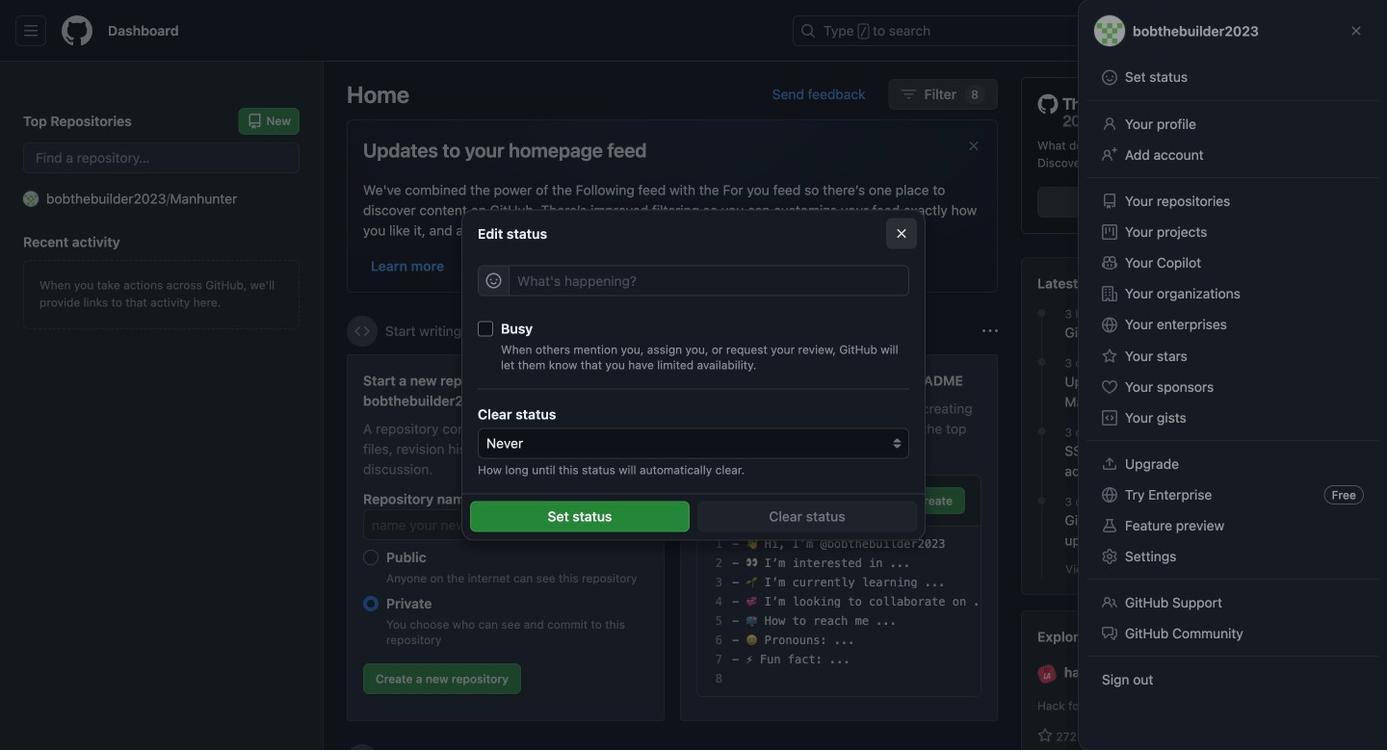 Task type: locate. For each thing, give the bounding box(es) containing it.
2 vertical spatial dot fill image
[[1035, 494, 1050, 509]]

command palette image
[[1107, 23, 1123, 39]]

0 vertical spatial dot fill image
[[1035, 306, 1050, 321]]

3 dot fill image from the top
[[1035, 494, 1050, 509]]

plus image
[[1167, 23, 1183, 39]]

star image
[[1038, 729, 1053, 744]]

1 vertical spatial dot fill image
[[1035, 355, 1050, 370]]

dot fill image
[[1035, 306, 1050, 321], [1035, 355, 1050, 370], [1035, 494, 1050, 509]]



Task type: describe. For each thing, give the bounding box(es) containing it.
account element
[[0, 62, 324, 751]]

explore element
[[1022, 77, 1365, 751]]

explore repositories navigation
[[1022, 611, 1365, 751]]

dot fill image
[[1035, 424, 1050, 440]]

1 dot fill image from the top
[[1035, 306, 1050, 321]]

triangle down image
[[1190, 23, 1206, 39]]

issue opened image
[[1234, 23, 1249, 39]]

2 dot fill image from the top
[[1035, 355, 1050, 370]]

homepage image
[[62, 15, 93, 46]]



Task type: vqa. For each thing, say whether or not it's contained in the screenshot.
first dot fill icon from the top
yes



